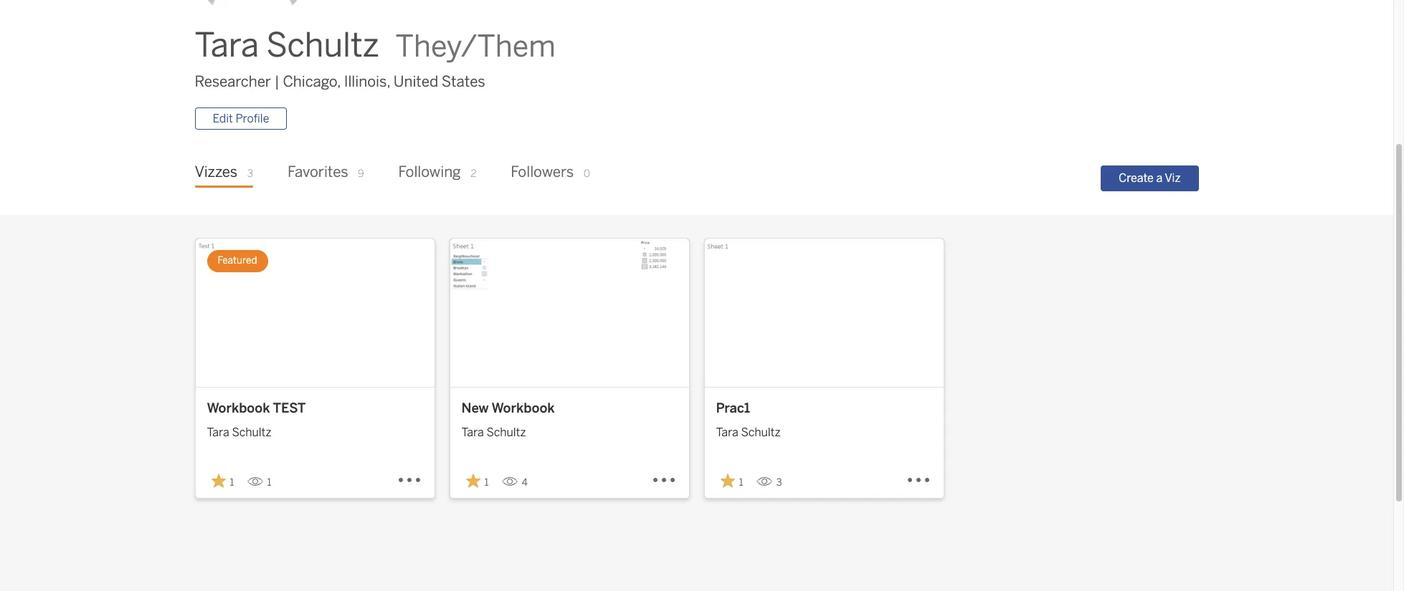 Task type: describe. For each thing, give the bounding box(es) containing it.
new
[[462, 401, 489, 417]]

1 inside 1 view element
[[267, 477, 272, 489]]

3 tara schultz link from the left
[[716, 419, 932, 442]]

1 view element
[[241, 472, 277, 495]]

2
[[471, 168, 477, 180]]

tara schultz for prac1
[[716, 426, 781, 440]]

united
[[394, 73, 439, 90]]

1 for 1
[[230, 477, 234, 489]]

illinois,
[[344, 73, 390, 90]]

featured
[[218, 255, 257, 267]]

new workbook link
[[462, 399, 678, 419]]

1 for 4
[[485, 477, 489, 489]]

viz
[[1165, 171, 1181, 185]]

remove favorite button for 4
[[462, 470, 496, 494]]

3 inside 3 views element
[[777, 477, 783, 489]]

workbook test link
[[207, 399, 423, 419]]

profile
[[236, 112, 269, 126]]

0 vertical spatial 3
[[247, 168, 253, 180]]

states
[[442, 73, 485, 90]]

tara for new workbook
[[462, 426, 484, 440]]

tara for workbook test
[[207, 426, 229, 440]]

create
[[1119, 171, 1154, 185]]

edit profile
[[213, 112, 269, 126]]

workbook thumbnail image for new workbook
[[450, 239, 689, 387]]

test
[[273, 401, 306, 417]]

9
[[358, 168, 364, 180]]

tara schultz link for workbook
[[462, 419, 678, 442]]

1 workbook from the left
[[207, 401, 270, 417]]

edit
[[213, 112, 233, 126]]

remove favorite button for 1
[[207, 470, 241, 494]]

followers
[[511, 164, 574, 181]]

|
[[275, 73, 280, 90]]

tara up researcher
[[195, 26, 259, 66]]

0
[[584, 168, 590, 180]]



Task type: vqa. For each thing, say whether or not it's contained in the screenshot.
Workbook thumbnail corresponding to New Workbook
yes



Task type: locate. For each thing, give the bounding box(es) containing it.
workbook
[[207, 401, 270, 417], [492, 401, 555, 417]]

create a viz button
[[1101, 166, 1199, 191]]

workbook thumbnail image for prac1
[[705, 239, 944, 387]]

1 horizontal spatial tara schultz link
[[462, 419, 678, 442]]

workbook test
[[207, 401, 306, 417]]

chicago,
[[283, 73, 341, 90]]

more actions image
[[652, 468, 678, 494], [907, 468, 932, 494]]

tara schultz down workbook test
[[207, 426, 272, 440]]

1 tara schultz link from the left
[[207, 419, 423, 442]]

2 tara schultz link from the left
[[462, 419, 678, 442]]

1
[[230, 477, 234, 489], [267, 477, 272, 489], [485, 477, 489, 489], [739, 477, 744, 489]]

researcher
[[195, 73, 271, 90]]

they/them
[[396, 29, 556, 65]]

3 right remove favorite button
[[777, 477, 783, 489]]

1 remove favorite button from the left
[[207, 470, 241, 494]]

1 1 from the left
[[230, 477, 234, 489]]

1 inside remove favorite button
[[739, 477, 744, 489]]

create a viz
[[1119, 171, 1181, 185]]

1 vertical spatial 3
[[777, 477, 783, 489]]

3 1 from the left
[[485, 477, 489, 489]]

more actions image for prac1
[[907, 468, 932, 494]]

0 horizontal spatial workbook thumbnail image
[[196, 239, 434, 387]]

1 for 3
[[739, 477, 744, 489]]

4 views element
[[496, 472, 534, 495]]

tara schultz down new workbook
[[462, 426, 526, 440]]

tara schultz for new workbook
[[462, 426, 526, 440]]

vizzes
[[195, 164, 238, 181]]

researcher | chicago, illinois, united states
[[195, 73, 485, 90]]

0 horizontal spatial 3
[[247, 168, 253, 180]]

1 more actions image from the left
[[652, 468, 678, 494]]

schultz for workbook test
[[232, 426, 272, 440]]

tara down prac1
[[716, 426, 739, 440]]

Remove Favorite button
[[207, 470, 241, 494], [462, 470, 496, 494]]

2 remove favorite button from the left
[[462, 470, 496, 494]]

tara schultz up "|"
[[195, 26, 379, 66]]

schultz down new workbook
[[487, 426, 526, 440]]

2 workbook from the left
[[492, 401, 555, 417]]

2 horizontal spatial workbook thumbnail image
[[705, 239, 944, 387]]

0 horizontal spatial workbook
[[207, 401, 270, 417]]

1 horizontal spatial workbook thumbnail image
[[450, 239, 689, 387]]

more actions image for new workbook
[[652, 468, 678, 494]]

Remove Favorite button
[[716, 470, 751, 494]]

workbook right new
[[492, 401, 555, 417]]

2 horizontal spatial tara schultz link
[[716, 419, 932, 442]]

1 workbook thumbnail image from the left
[[196, 239, 434, 387]]

favorites
[[288, 164, 348, 181]]

a
[[1157, 171, 1163, 185]]

schultz for new workbook
[[487, 426, 526, 440]]

schultz for prac1
[[742, 426, 781, 440]]

1 horizontal spatial 3
[[777, 477, 783, 489]]

schultz down prac1
[[742, 426, 781, 440]]

4 1 from the left
[[739, 477, 744, 489]]

edit profile button
[[195, 108, 287, 130]]

schultz down workbook test
[[232, 426, 272, 440]]

0 horizontal spatial tara schultz link
[[207, 419, 423, 442]]

2 1 from the left
[[267, 477, 272, 489]]

tara
[[195, 26, 259, 66], [207, 426, 229, 440], [462, 426, 484, 440], [716, 426, 739, 440]]

3 views element
[[751, 472, 788, 495]]

workbook left test
[[207, 401, 270, 417]]

tara down workbook test
[[207, 426, 229, 440]]

prac1
[[716, 401, 750, 417]]

schultz
[[266, 26, 379, 66], [232, 426, 272, 440], [487, 426, 526, 440], [742, 426, 781, 440]]

prac1 link
[[716, 399, 932, 419]]

1 horizontal spatial more actions image
[[907, 468, 932, 494]]

2 workbook thumbnail image from the left
[[450, 239, 689, 387]]

tara down new
[[462, 426, 484, 440]]

tara schultz link
[[207, 419, 423, 442], [462, 419, 678, 442], [716, 419, 932, 442]]

3 right vizzes
[[247, 168, 253, 180]]

3 workbook thumbnail image from the left
[[705, 239, 944, 387]]

tara schultz link for test
[[207, 419, 423, 442]]

0 horizontal spatial more actions image
[[652, 468, 678, 494]]

3
[[247, 168, 253, 180], [777, 477, 783, 489]]

1 horizontal spatial workbook
[[492, 401, 555, 417]]

4
[[522, 477, 528, 489]]

0 horizontal spatial remove favorite button
[[207, 470, 241, 494]]

2 more actions image from the left
[[907, 468, 932, 494]]

tara schultz
[[195, 26, 379, 66], [207, 426, 272, 440], [462, 426, 526, 440], [716, 426, 781, 440]]

new workbook
[[462, 401, 555, 417]]

tara schultz for workbook test
[[207, 426, 272, 440]]

tara for prac1
[[716, 426, 739, 440]]

tara schultz down prac1
[[716, 426, 781, 440]]

1 horizontal spatial remove favorite button
[[462, 470, 496, 494]]

featured element
[[207, 251, 268, 272]]

schultz up 'chicago,' at the left top of page
[[266, 26, 379, 66]]

more actions image
[[397, 468, 423, 494]]

workbook thumbnail image
[[196, 239, 434, 387], [450, 239, 689, 387], [705, 239, 944, 387]]

following
[[399, 164, 461, 181]]



